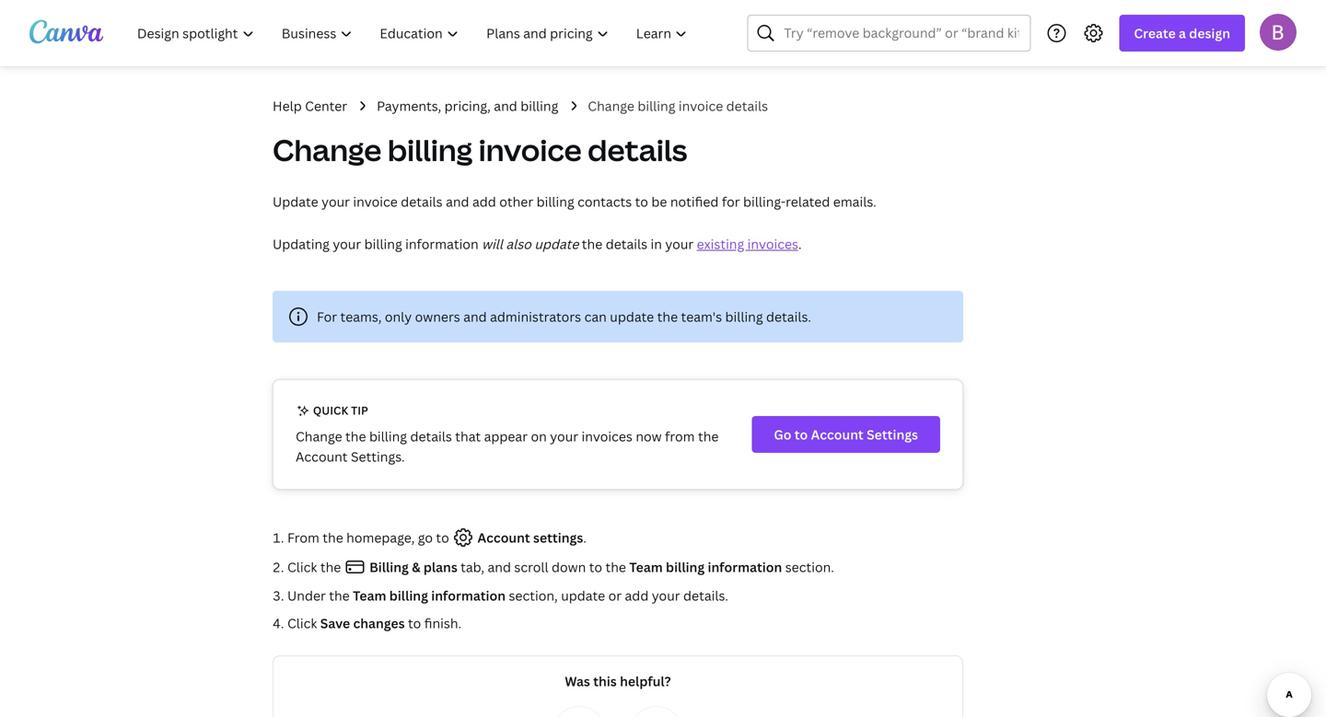 Task type: describe. For each thing, give the bounding box(es) containing it.
your right updating
[[333, 235, 361, 253]]

team's
[[681, 308, 722, 326]]

invoices inside change the billing details that appear on your invoices now from the account settings.
[[582, 428, 633, 446]]

go to account settings
[[774, 426, 919, 444]]

tab, and scroll down to the team billing information section.
[[461, 559, 835, 576]]

change billing invoice details link
[[588, 96, 769, 116]]

change inside change the billing details that appear on your invoices now from the account settings.
[[296, 428, 342, 446]]

from
[[665, 428, 695, 446]]

the right from
[[698, 428, 719, 446]]

the up the or
[[606, 559, 627, 576]]

your right "in"
[[666, 235, 694, 253]]

and right "tab,"
[[488, 559, 511, 576]]

only
[[385, 308, 412, 326]]

0 vertical spatial account
[[811, 426, 864, 444]]

administrators
[[490, 308, 582, 326]]

help center link
[[273, 96, 347, 116]]

&
[[412, 559, 421, 576]]

updating
[[273, 235, 330, 253]]

1 vertical spatial change billing invoice details
[[273, 130, 688, 170]]

and right "owners"
[[464, 308, 487, 326]]

0 vertical spatial add
[[473, 193, 496, 211]]

will
[[482, 235, 503, 253]]

invoice for will also update
[[353, 193, 398, 211]]

or
[[609, 587, 622, 605]]

2 horizontal spatial invoice
[[679, 97, 724, 115]]

account inside change the billing details that appear on your invoices now from the account settings.
[[296, 448, 348, 466]]

scroll
[[515, 559, 549, 576]]

settings.
[[351, 448, 405, 466]]

other
[[500, 193, 534, 211]]

existing
[[697, 235, 745, 253]]

tip
[[351, 403, 368, 418]]

change inside change billing invoice details link
[[588, 97, 635, 115]]

update for or
[[561, 587, 606, 605]]

your inside change the billing details that appear on your invoices now from the account settings.
[[550, 428, 579, 446]]

the down tip
[[346, 428, 366, 446]]

the right the from
[[323, 529, 343, 547]]

contacts
[[578, 193, 632, 211]]

payments, pricing, and billing link
[[377, 96, 559, 116]]

section.
[[786, 559, 835, 576]]

help
[[273, 97, 302, 115]]

1 horizontal spatial account
[[478, 529, 530, 547]]

and right pricing,
[[494, 97, 518, 115]]

tab,
[[461, 559, 485, 576]]

top level navigation element
[[125, 15, 703, 52]]

be
[[652, 193, 667, 211]]

1 vertical spatial team
[[353, 587, 387, 605]]

0 vertical spatial information
[[406, 235, 479, 253]]

click for click save changes to finish.
[[287, 615, 317, 633]]

pricing,
[[445, 97, 491, 115]]

center
[[305, 97, 347, 115]]

from
[[287, 529, 320, 547]]

updating your billing information will also update the details in your existing invoices .
[[273, 235, 802, 253]]

down
[[552, 559, 586, 576]]

billing inside change the billing details that appear on your invoices now from the account settings.
[[369, 428, 407, 446]]

the left team's
[[658, 308, 678, 326]]

plans
[[424, 559, 458, 576]]

1 vertical spatial add
[[625, 587, 649, 605]]

a
[[1179, 24, 1187, 42]]

homepage,
[[347, 529, 415, 547]]

create a design button
[[1120, 15, 1246, 52]]

for
[[317, 308, 337, 326]]

your down the tab, and scroll down to the team billing information section.
[[652, 587, 681, 605]]

payments,
[[377, 97, 442, 115]]

1 vertical spatial update
[[610, 308, 654, 326]]

changes
[[353, 615, 405, 633]]

2 vertical spatial information
[[431, 587, 506, 605]]

that
[[455, 428, 481, 446]]

0 vertical spatial team
[[630, 559, 663, 576]]

notified
[[671, 193, 719, 211]]



Task type: locate. For each thing, give the bounding box(es) containing it.
click the
[[287, 559, 344, 576]]

add right the or
[[625, 587, 649, 605]]

your right on
[[550, 428, 579, 446]]

create a design
[[1135, 24, 1231, 42]]

also
[[506, 235, 532, 253]]

add
[[473, 193, 496, 211], [625, 587, 649, 605]]

section,
[[509, 587, 558, 605]]

0 horizontal spatial team
[[353, 587, 387, 605]]

the up under
[[320, 559, 341, 576]]

click
[[287, 559, 317, 576], [287, 615, 317, 633]]

account settings
[[475, 529, 584, 547]]

change
[[588, 97, 635, 115], [273, 130, 382, 170], [296, 428, 342, 446]]

0 vertical spatial change
[[588, 97, 635, 115]]

and
[[494, 97, 518, 115], [446, 193, 470, 211], [464, 308, 487, 326], [488, 559, 511, 576]]

go
[[774, 426, 792, 444]]

team right down
[[630, 559, 663, 576]]

payments, pricing, and billing
[[377, 97, 559, 115]]

account down quick
[[296, 448, 348, 466]]

2 vertical spatial invoice
[[353, 193, 398, 211]]

update right also
[[535, 235, 579, 253]]

create
[[1135, 24, 1176, 42]]

invoice for updating your billing information
[[479, 130, 582, 170]]

team
[[630, 559, 663, 576], [353, 587, 387, 605]]

from the homepage, go to
[[287, 529, 453, 547]]

change billing invoice details
[[588, 97, 769, 115], [273, 130, 688, 170]]

the up save
[[329, 587, 350, 605]]

update your invoice details and add other billing contacts to be notified for billing-related emails.
[[273, 193, 877, 211]]

0 vertical spatial details.
[[767, 308, 812, 326]]

finish.
[[425, 615, 462, 633]]

teams,
[[341, 308, 382, 326]]

information left section.
[[708, 559, 783, 576]]

2 horizontal spatial account
[[811, 426, 864, 444]]

help center
[[273, 97, 347, 115]]

0 horizontal spatial account
[[296, 448, 348, 466]]

under
[[287, 587, 326, 605]]

team up click save changes to finish.
[[353, 587, 387, 605]]

for
[[722, 193, 740, 211]]

click up under
[[287, 559, 317, 576]]

go to account settings link
[[752, 416, 941, 453]]

1 vertical spatial details.
[[684, 587, 729, 605]]

update right can
[[610, 308, 654, 326]]

on
[[531, 428, 547, 446]]

0 vertical spatial update
[[535, 235, 579, 253]]

. up down
[[584, 529, 587, 547]]

click for click the
[[287, 559, 317, 576]]

1 vertical spatial change
[[273, 130, 382, 170]]

1 horizontal spatial details.
[[767, 308, 812, 326]]

invoices down billing-
[[748, 235, 799, 253]]

under the team billing information section, update or add your details.
[[287, 587, 729, 605]]

account right go
[[811, 426, 864, 444]]

billing
[[370, 559, 409, 576]]

details inside change billing invoice details link
[[727, 97, 769, 115]]

1 horizontal spatial add
[[625, 587, 649, 605]]

change the billing details that appear on your invoices now from the account settings.
[[296, 428, 719, 466]]

this
[[594, 673, 617, 691]]

0 horizontal spatial details.
[[684, 587, 729, 605]]

owners
[[415, 308, 460, 326]]

0 vertical spatial click
[[287, 559, 317, 576]]

design
[[1190, 24, 1231, 42]]

can
[[585, 308, 607, 326]]

save
[[320, 615, 350, 633]]

details. down the tab, and scroll down to the team billing information section.
[[684, 587, 729, 605]]

emails.
[[834, 193, 877, 211]]

click save changes to finish.
[[287, 615, 462, 633]]

details. down existing invoices link
[[767, 308, 812, 326]]

your
[[322, 193, 350, 211], [333, 235, 361, 253], [666, 235, 694, 253], [550, 428, 579, 446], [652, 587, 681, 605]]

appear
[[484, 428, 528, 446]]

the
[[582, 235, 603, 253], [658, 308, 678, 326], [346, 428, 366, 446], [698, 428, 719, 446], [323, 529, 343, 547], [320, 559, 341, 576], [606, 559, 627, 576], [329, 587, 350, 605]]

quick tip
[[311, 403, 368, 418]]

to
[[635, 193, 649, 211], [795, 426, 808, 444], [436, 529, 449, 547], [589, 559, 603, 576], [408, 615, 421, 633]]

1 vertical spatial information
[[708, 559, 783, 576]]

1 horizontal spatial .
[[799, 235, 802, 253]]

.
[[799, 235, 802, 253], [584, 529, 587, 547]]

1 horizontal spatial invoices
[[748, 235, 799, 253]]

was
[[565, 673, 591, 691]]

settings
[[534, 529, 584, 547]]

and left "other"
[[446, 193, 470, 211]]

bob builder image
[[1261, 14, 1297, 50]]

. down related
[[799, 235, 802, 253]]

information down "tab,"
[[431, 587, 506, 605]]

billing-
[[744, 193, 786, 211]]

0 vertical spatial change billing invoice details
[[588, 97, 769, 115]]

Try "remove background" or "brand kit" search field
[[785, 16, 1019, 51]]

update left the or
[[561, 587, 606, 605]]

information
[[406, 235, 479, 253], [708, 559, 783, 576], [431, 587, 506, 605]]

the down contacts
[[582, 235, 603, 253]]

for teams, only owners and administrators can update the team's billing details.
[[317, 308, 812, 326]]

0 horizontal spatial .
[[584, 529, 587, 547]]

0 vertical spatial invoice
[[679, 97, 724, 115]]

invoice
[[679, 97, 724, 115], [479, 130, 582, 170], [353, 193, 398, 211]]

invoices left now at the left of the page
[[582, 428, 633, 446]]

go
[[418, 529, 433, 547]]

2 vertical spatial account
[[478, 529, 530, 547]]

2 click from the top
[[287, 615, 317, 633]]

quick
[[313, 403, 349, 418]]

2 vertical spatial update
[[561, 587, 606, 605]]

1 horizontal spatial invoice
[[479, 130, 582, 170]]

add left "other"
[[473, 193, 496, 211]]

1 vertical spatial .
[[584, 529, 587, 547]]

1 vertical spatial account
[[296, 448, 348, 466]]

1 horizontal spatial team
[[630, 559, 663, 576]]

account
[[811, 426, 864, 444], [296, 448, 348, 466], [478, 529, 530, 547]]

1 click from the top
[[287, 559, 317, 576]]

information left will
[[406, 235, 479, 253]]

helpful?
[[620, 673, 671, 691]]

0 vertical spatial invoices
[[748, 235, 799, 253]]

your right update
[[322, 193, 350, 211]]

1 vertical spatial click
[[287, 615, 317, 633]]

details.
[[767, 308, 812, 326], [684, 587, 729, 605]]

1 vertical spatial invoices
[[582, 428, 633, 446]]

account up scroll
[[478, 529, 530, 547]]

related
[[786, 193, 831, 211]]

settings
[[867, 426, 919, 444]]

0 horizontal spatial invoices
[[582, 428, 633, 446]]

click down under
[[287, 615, 317, 633]]

2 vertical spatial change
[[296, 428, 342, 446]]

0 horizontal spatial invoice
[[353, 193, 398, 211]]

1 vertical spatial invoice
[[479, 130, 582, 170]]

existing invoices link
[[697, 235, 799, 253]]

0 vertical spatial .
[[799, 235, 802, 253]]

details
[[727, 97, 769, 115], [588, 130, 688, 170], [401, 193, 443, 211], [606, 235, 648, 253], [410, 428, 452, 446]]

billing & plans
[[366, 559, 461, 576]]

update
[[273, 193, 319, 211]]

now
[[636, 428, 662, 446]]

billing
[[521, 97, 559, 115], [638, 97, 676, 115], [388, 130, 473, 170], [537, 193, 575, 211], [365, 235, 402, 253], [726, 308, 763, 326], [369, 428, 407, 446], [666, 559, 705, 576], [390, 587, 428, 605]]

was this helpful?
[[565, 673, 671, 691]]

update for the
[[535, 235, 579, 253]]

invoices
[[748, 235, 799, 253], [582, 428, 633, 446]]

in
[[651, 235, 662, 253]]

0 horizontal spatial add
[[473, 193, 496, 211]]

update
[[535, 235, 579, 253], [610, 308, 654, 326], [561, 587, 606, 605]]

details inside change the billing details that appear on your invoices now from the account settings.
[[410, 428, 452, 446]]



Task type: vqa. For each thing, say whether or not it's contained in the screenshot.
this
yes



